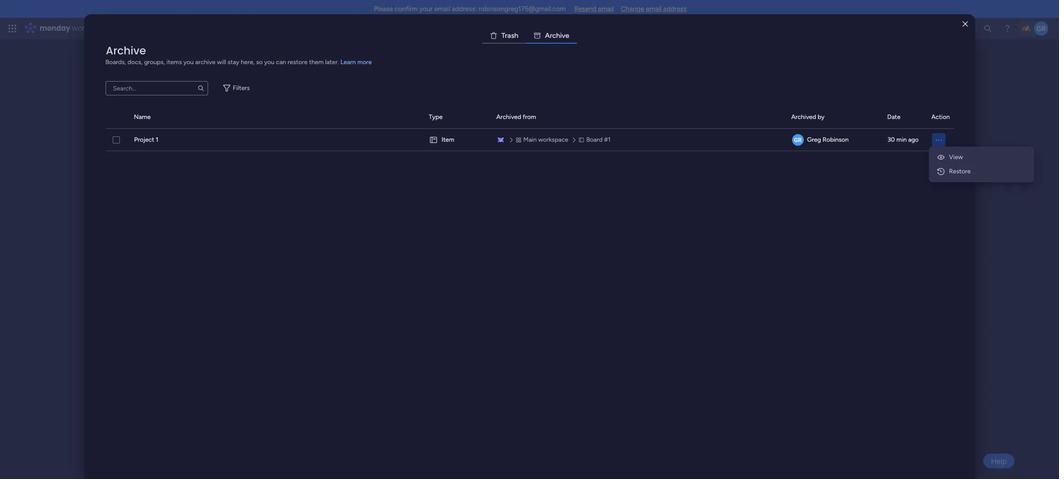 Task type: describe. For each thing, give the bounding box(es) containing it.
so
[[256, 58, 263, 66]]

resend
[[574, 5, 596, 13]]

1 you from the left
[[183, 58, 194, 66]]

1 email from the left
[[434, 5, 450, 13]]

your
[[419, 5, 433, 13]]

item cell
[[429, 129, 486, 151]]

30
[[887, 136, 895, 143]]

row containing project 1
[[105, 129, 954, 151]]

r for a
[[550, 31, 552, 40]]

robinsongreg175@gmail.com
[[479, 5, 566, 13]]

item
[[441, 136, 454, 143]]

resend email
[[574, 5, 614, 13]]

project 1
[[134, 136, 158, 143]]

workspace
[[538, 136, 568, 143]]

a
[[545, 31, 550, 40]]

board #1
[[586, 136, 610, 143]]

main workspace link
[[514, 135, 571, 145]]

menu menu
[[933, 150, 1031, 179]]

date
[[887, 113, 901, 121]]

30 min ago
[[887, 136, 919, 143]]

main
[[523, 136, 537, 143]]

Search for items in the recycle bin search field
[[105, 81, 208, 95]]

groups,
[[144, 58, 165, 66]]

change email address link
[[621, 5, 687, 13]]

monday work management
[[40, 23, 138, 33]]

learn
[[340, 58, 356, 66]]

restore
[[949, 168, 971, 175]]

from
[[523, 113, 536, 121]]

a r c h i v e
[[545, 31, 569, 40]]

search everything image
[[983, 24, 992, 33]]

select product image
[[8, 24, 17, 33]]

date column header
[[887, 106, 921, 128]]

greg robinson
[[807, 136, 849, 143]]

work
[[72, 23, 88, 33]]

learn more link
[[340, 58, 372, 66]]

archive
[[106, 43, 146, 58]]

greg robinson cell
[[791, 129, 877, 151]]

by
[[818, 113, 825, 121]]

stay
[[228, 58, 239, 66]]

can
[[276, 58, 286, 66]]

menu image
[[934, 136, 943, 144]]

e
[[565, 31, 569, 40]]

project
[[134, 136, 154, 143]]

help
[[991, 457, 1007, 465]]

action
[[932, 113, 950, 121]]

type column header
[[429, 106, 486, 128]]

help button
[[984, 454, 1015, 468]]

greg
[[807, 136, 821, 143]]

restore
[[288, 58, 308, 66]]

table containing name
[[105, 106, 954, 465]]

ago
[[908, 136, 919, 143]]

view menu item
[[933, 150, 1031, 164]]

confirm
[[395, 5, 418, 13]]

t
[[501, 31, 505, 40]]

row group containing name
[[105, 106, 954, 129]]

change email address
[[621, 5, 687, 13]]

name column header
[[134, 106, 418, 128]]

2 h from the left
[[556, 31, 560, 40]]

here,
[[241, 58, 255, 66]]

robinson
[[823, 136, 849, 143]]

v
[[562, 31, 565, 40]]



Task type: vqa. For each thing, say whether or not it's contained in the screenshot.
STATUS
no



Task type: locate. For each thing, give the bounding box(es) containing it.
filters
[[233, 84, 250, 92]]

filters button
[[219, 81, 257, 95]]

monday
[[40, 23, 70, 33]]

t r a s h
[[501, 31, 518, 40]]

restore image
[[937, 167, 946, 176]]

a
[[507, 31, 511, 40]]

r left s
[[505, 31, 507, 40]]

board
[[586, 136, 602, 143]]

0 horizontal spatial email
[[434, 5, 450, 13]]

r for t
[[505, 31, 507, 40]]

2 r from the left
[[550, 31, 552, 40]]

help image
[[1003, 24, 1012, 33]]

archived for archived from
[[496, 113, 521, 121]]

1 r from the left
[[505, 31, 507, 40]]

archived for archived by
[[791, 113, 816, 121]]

email right the resend
[[598, 5, 614, 13]]

archived by column header
[[791, 106, 877, 128]]

archived by
[[791, 113, 825, 121]]

management
[[90, 23, 138, 33]]

archived inside column header
[[496, 113, 521, 121]]

boards,
[[105, 58, 126, 66]]

board #1 link
[[577, 135, 613, 145]]

email right your on the left top
[[434, 5, 450, 13]]

2 archived from the left
[[791, 113, 816, 121]]

archived left by
[[791, 113, 816, 121]]

change
[[621, 5, 644, 13]]

more
[[357, 58, 372, 66]]

0 horizontal spatial r
[[505, 31, 507, 40]]

greg robinson image
[[1034, 21, 1049, 36]]

archived from column header
[[496, 106, 781, 128]]

them
[[309, 58, 324, 66]]

1
[[156, 136, 158, 143]]

h right a
[[514, 31, 518, 40]]

archived from
[[496, 113, 536, 121]]

row group
[[105, 106, 954, 129]]

archive boards, docs, groups, items you archive will stay here, so you can restore them later. learn more
[[105, 43, 372, 66]]

action column header
[[932, 106, 954, 128]]

view image
[[937, 153, 946, 162]]

3 email from the left
[[646, 5, 662, 13]]

email for change email address
[[646, 5, 662, 13]]

you
[[183, 58, 194, 66], [264, 58, 275, 66]]

close image
[[963, 21, 968, 27]]

name
[[134, 113, 151, 121]]

h
[[514, 31, 518, 40], [556, 31, 560, 40]]

r
[[505, 31, 507, 40], [550, 31, 552, 40]]

archive
[[195, 58, 215, 66]]

archived
[[496, 113, 521, 121], [791, 113, 816, 121]]

1 horizontal spatial h
[[556, 31, 560, 40]]

1 h from the left
[[514, 31, 518, 40]]

you right "so"
[[264, 58, 275, 66]]

cell
[[932, 129, 954, 151]]

1 horizontal spatial r
[[550, 31, 552, 40]]

1 horizontal spatial email
[[598, 5, 614, 13]]

archived inside column header
[[791, 113, 816, 121]]

restore menu item
[[933, 164, 1031, 179]]

view
[[949, 153, 963, 161]]

2 email from the left
[[598, 5, 614, 13]]

0 horizontal spatial you
[[183, 58, 194, 66]]

please
[[374, 5, 393, 13]]

i
[[560, 31, 562, 40]]

table
[[105, 106, 954, 465]]

docs,
[[128, 58, 143, 66]]

type
[[429, 113, 443, 121]]

h left v
[[556, 31, 560, 40]]

#1
[[604, 136, 610, 143]]

s
[[511, 31, 514, 40]]

row
[[105, 129, 954, 151]]

please confirm your email address: robinsongreg175@gmail.com
[[374, 5, 566, 13]]

greg robinson image
[[792, 134, 804, 146]]

2 horizontal spatial email
[[646, 5, 662, 13]]

address
[[663, 5, 687, 13]]

1 horizontal spatial you
[[264, 58, 275, 66]]

1 horizontal spatial archived
[[791, 113, 816, 121]]

email right change
[[646, 5, 662, 13]]

email for resend email
[[598, 5, 614, 13]]

search image
[[197, 85, 204, 92]]

later.
[[325, 58, 339, 66]]

resend email link
[[574, 5, 614, 13]]

main workspace
[[523, 136, 568, 143]]

0 horizontal spatial archived
[[496, 113, 521, 121]]

apps image
[[962, 24, 971, 33]]

r left i
[[550, 31, 552, 40]]

address:
[[452, 5, 477, 13]]

archived left from
[[496, 113, 521, 121]]

you right items
[[183, 58, 194, 66]]

2 you from the left
[[264, 58, 275, 66]]

will
[[217, 58, 226, 66]]

0 horizontal spatial h
[[514, 31, 518, 40]]

1 archived from the left
[[496, 113, 521, 121]]

None search field
[[105, 81, 208, 95]]

min
[[896, 136, 907, 143]]

c
[[552, 31, 556, 40]]

items
[[167, 58, 182, 66]]

email
[[434, 5, 450, 13], [598, 5, 614, 13], [646, 5, 662, 13]]



